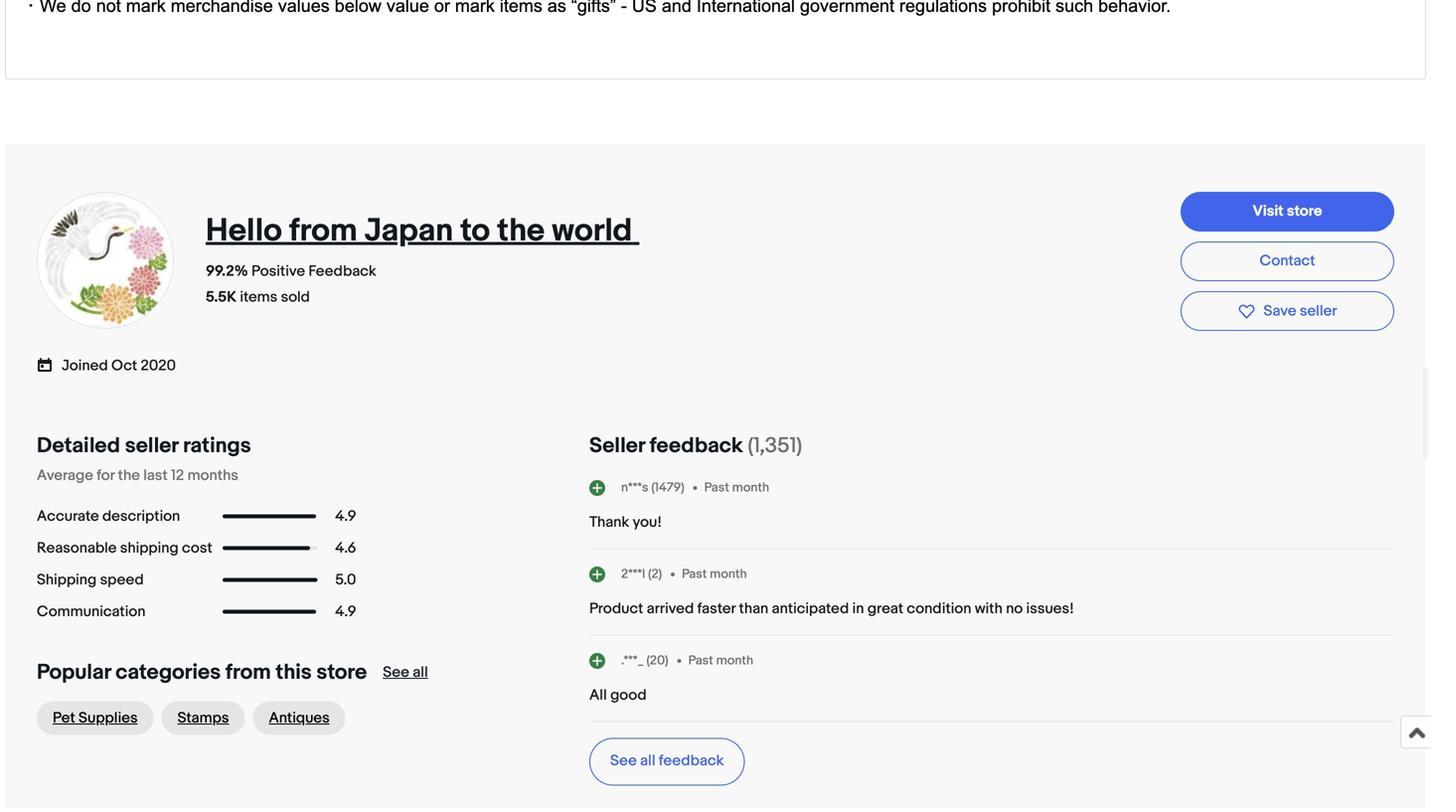 Task type: vqa. For each thing, say whether or not it's contained in the screenshot.


Task type: describe. For each thing, give the bounding box(es) containing it.
1 vertical spatial feedback
[[659, 752, 724, 770]]

all for see all
[[413, 664, 428, 682]]

4.9 for accurate description
[[335, 508, 356, 525]]

.***_
[[621, 653, 644, 668]]

joined
[[62, 357, 108, 375]]

n***s
[[621, 480, 649, 495]]

cost
[[182, 539, 213, 557]]

past month for you!
[[704, 480, 770, 495]]

months
[[188, 467, 239, 485]]

seller for detailed
[[125, 433, 178, 459]]

contact
[[1260, 252, 1316, 270]]

visit store
[[1253, 202, 1323, 220]]

save seller button
[[1181, 291, 1395, 331]]

average
[[37, 467, 93, 485]]

.***_ (20)
[[621, 653, 669, 668]]

japan
[[365, 212, 453, 251]]

stamps link
[[162, 701, 245, 735]]

in
[[853, 600, 864, 618]]

0 vertical spatial from
[[289, 212, 357, 251]]

communication
[[37, 603, 146, 621]]

(1479)
[[652, 480, 685, 495]]

issues!
[[1027, 600, 1074, 618]]

speed
[[100, 571, 144, 589]]

seller
[[590, 433, 645, 459]]

hello from japan to the world link
[[206, 212, 640, 251]]

arrived
[[647, 600, 694, 618]]

shipping
[[37, 571, 97, 589]]

past for you!
[[704, 480, 730, 495]]

antiques
[[269, 709, 330, 727]]

sold
[[281, 288, 310, 306]]

4.9 for communication
[[335, 603, 356, 621]]

popular categories from this store
[[37, 660, 367, 685]]

all
[[590, 686, 607, 704]]

5.5k
[[206, 288, 237, 306]]

antiques link
[[253, 701, 346, 735]]

pet
[[53, 709, 75, 727]]

text__icon wrapper image
[[37, 355, 62, 373]]

n***s (1479)
[[621, 480, 685, 495]]

items
[[240, 288, 278, 306]]

all good
[[590, 686, 647, 704]]

contact link
[[1181, 241, 1395, 281]]

thank you!
[[590, 513, 662, 531]]

to
[[460, 212, 490, 251]]

for
[[97, 467, 115, 485]]

2***l
[[621, 566, 645, 582]]

ratings
[[183, 433, 251, 459]]

past for arrived
[[682, 566, 707, 582]]

1 vertical spatial from
[[226, 660, 271, 685]]

hello from japan to the world
[[206, 212, 633, 251]]

save seller
[[1264, 302, 1338, 320]]

see all feedback link
[[590, 738, 745, 786]]

product arrived faster than anticipated in great condition with no issues!
[[590, 600, 1074, 618]]

accurate description
[[37, 508, 180, 525]]

month for good
[[716, 653, 754, 668]]

good
[[610, 686, 647, 704]]

supplies
[[79, 709, 138, 727]]

99.2% positive feedback 5.5k items sold
[[206, 262, 377, 306]]

seller for save
[[1300, 302, 1338, 320]]

product
[[590, 600, 644, 618]]

you!
[[633, 513, 662, 531]]

no
[[1006, 600, 1023, 618]]



Task type: locate. For each thing, give the bounding box(es) containing it.
detailed
[[37, 433, 120, 459]]

shipping speed
[[37, 571, 144, 589]]

2 vertical spatial month
[[716, 653, 754, 668]]

2***l (2)
[[621, 566, 662, 582]]

0 horizontal spatial the
[[118, 467, 140, 485]]

past month up faster
[[682, 566, 747, 582]]

1 horizontal spatial from
[[289, 212, 357, 251]]

categories
[[116, 660, 221, 685]]

0 vertical spatial past month
[[704, 480, 770, 495]]

see for see all feedback
[[610, 752, 637, 770]]

reasonable shipping cost
[[37, 539, 213, 557]]

2020
[[141, 357, 176, 375]]

from left this at the bottom left
[[226, 660, 271, 685]]

the right for
[[118, 467, 140, 485]]

see for see all
[[383, 664, 410, 682]]

condition
[[907, 600, 972, 618]]

1 vertical spatial past month
[[682, 566, 747, 582]]

0 vertical spatial month
[[732, 480, 770, 495]]

with
[[975, 600, 1003, 618]]

see
[[383, 664, 410, 682], [610, 752, 637, 770]]

0 vertical spatial feedback
[[650, 433, 743, 459]]

save
[[1264, 302, 1297, 320]]

pet supplies
[[53, 709, 138, 727]]

average for the last 12 months
[[37, 467, 239, 485]]

hello
[[206, 212, 282, 251]]

4.9 up 4.6
[[335, 508, 356, 525]]

seller right save
[[1300, 302, 1338, 320]]

2 vertical spatial past
[[689, 653, 714, 668]]

past month down (1,351)
[[704, 480, 770, 495]]

past down the seller feedback (1,351)
[[704, 480, 730, 495]]

1 horizontal spatial all
[[640, 752, 656, 770]]

all for see all feedback
[[640, 752, 656, 770]]

4.6
[[335, 539, 356, 557]]

1 vertical spatial seller
[[125, 433, 178, 459]]

1 vertical spatial all
[[640, 752, 656, 770]]

from
[[289, 212, 357, 251], [226, 660, 271, 685]]

seller
[[1300, 302, 1338, 320], [125, 433, 178, 459]]

stamps
[[178, 709, 229, 727]]

anticipated
[[772, 600, 849, 618]]

1 vertical spatial month
[[710, 566, 747, 582]]

month down faster
[[716, 653, 754, 668]]

0 vertical spatial store
[[1287, 202, 1323, 220]]

0 vertical spatial all
[[413, 664, 428, 682]]

the
[[497, 212, 545, 251], [118, 467, 140, 485]]

past for good
[[689, 653, 714, 668]]

the right to in the left of the page
[[497, 212, 545, 251]]

past right (20)
[[689, 653, 714, 668]]

see all link
[[383, 664, 428, 682]]

0 horizontal spatial see
[[383, 664, 410, 682]]

detailed seller ratings
[[37, 433, 251, 459]]

month
[[732, 480, 770, 495], [710, 566, 747, 582], [716, 653, 754, 668]]

12
[[171, 467, 184, 485]]

2 vertical spatial past month
[[689, 653, 754, 668]]

see all feedback
[[610, 752, 724, 770]]

month for arrived
[[710, 566, 747, 582]]

0 vertical spatial see
[[383, 664, 410, 682]]

past month for arrived
[[682, 566, 747, 582]]

store right visit
[[1287, 202, 1323, 220]]

month down (1,351)
[[732, 480, 770, 495]]

seller feedback (1,351)
[[590, 433, 802, 459]]

oct
[[111, 357, 137, 375]]

past month for good
[[689, 653, 754, 668]]

visit store link
[[1181, 192, 1395, 232]]

description
[[102, 508, 180, 525]]

store
[[1287, 202, 1323, 220], [317, 660, 367, 685]]

past month
[[704, 480, 770, 495], [682, 566, 747, 582], [689, 653, 754, 668]]

from up feedback
[[289, 212, 357, 251]]

0 vertical spatial past
[[704, 480, 730, 495]]

1 vertical spatial store
[[317, 660, 367, 685]]

past right the (2)
[[682, 566, 707, 582]]

4.9 down 5.0
[[335, 603, 356, 621]]

seller up last
[[125, 433, 178, 459]]

1 vertical spatial the
[[118, 467, 140, 485]]

2 4.9 from the top
[[335, 603, 356, 621]]

99.2%
[[206, 262, 248, 280]]

1 4.9 from the top
[[335, 508, 356, 525]]

feedback
[[309, 262, 377, 280]]

(20)
[[647, 653, 669, 668]]

seller inside button
[[1300, 302, 1338, 320]]

great
[[868, 600, 904, 618]]

0 vertical spatial 4.9
[[335, 508, 356, 525]]

(2)
[[648, 566, 662, 582]]

last
[[143, 467, 168, 485]]

feedback
[[650, 433, 743, 459], [659, 752, 724, 770]]

past
[[704, 480, 730, 495], [682, 566, 707, 582], [689, 653, 714, 668]]

1 horizontal spatial see
[[610, 752, 637, 770]]

faster
[[698, 600, 736, 618]]

0 vertical spatial the
[[497, 212, 545, 251]]

than
[[739, 600, 769, 618]]

store right this at the bottom left
[[317, 660, 367, 685]]

(1,351)
[[748, 433, 802, 459]]

1 horizontal spatial the
[[497, 212, 545, 251]]

1 vertical spatial 4.9
[[335, 603, 356, 621]]

this
[[276, 660, 312, 685]]

joined oct 2020
[[62, 357, 176, 375]]

pet supplies link
[[37, 701, 154, 735]]

positive
[[252, 262, 305, 280]]

1 horizontal spatial store
[[1287, 202, 1323, 220]]

4.9
[[335, 508, 356, 525], [335, 603, 356, 621]]

shipping
[[120, 539, 179, 557]]

0 horizontal spatial all
[[413, 664, 428, 682]]

0 horizontal spatial seller
[[125, 433, 178, 459]]

all
[[413, 664, 428, 682], [640, 752, 656, 770]]

0 horizontal spatial from
[[226, 660, 271, 685]]

accurate
[[37, 508, 99, 525]]

0 horizontal spatial store
[[317, 660, 367, 685]]

thank
[[590, 513, 630, 531]]

visit
[[1253, 202, 1284, 220]]

reasonable
[[37, 539, 117, 557]]

1 vertical spatial past
[[682, 566, 707, 582]]

month for you!
[[732, 480, 770, 495]]

see all
[[383, 664, 428, 682]]

5.0
[[335, 571, 356, 589]]

1 horizontal spatial seller
[[1300, 302, 1338, 320]]

month up faster
[[710, 566, 747, 582]]

world
[[552, 212, 633, 251]]

popular
[[37, 660, 111, 685]]

hello from japan to the world image
[[36, 197, 175, 324]]

1 vertical spatial see
[[610, 752, 637, 770]]

0 vertical spatial seller
[[1300, 302, 1338, 320]]

past month down faster
[[689, 653, 754, 668]]



